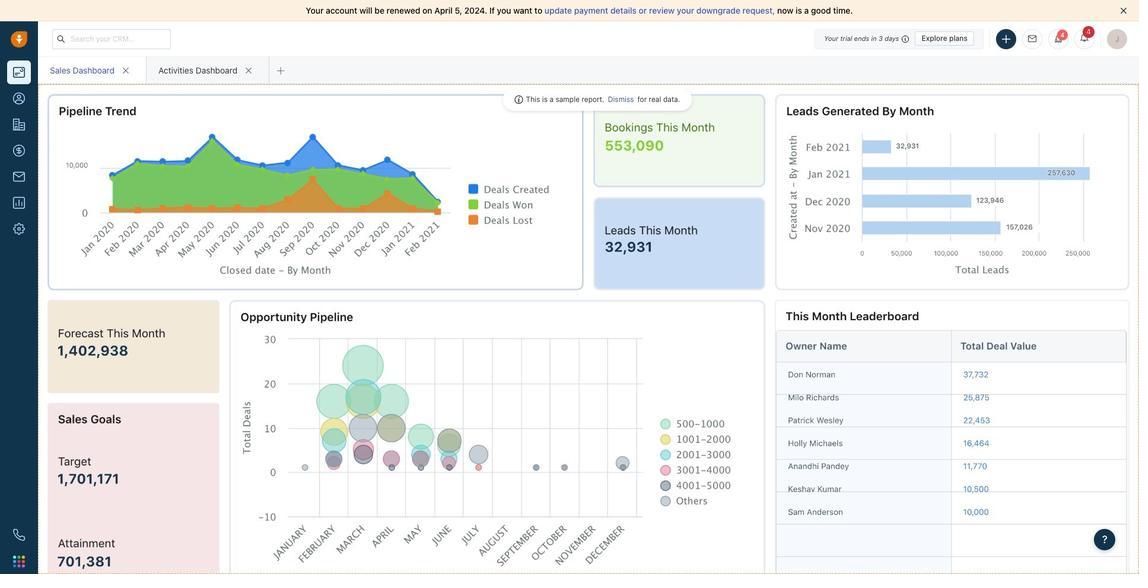 Task type: locate. For each thing, give the bounding box(es) containing it.
phone image
[[13, 529, 25, 541]]

send email image
[[1028, 35, 1036, 43]]

phone element
[[7, 523, 31, 547]]

Search your CRM... text field
[[52, 29, 171, 49]]



Task type: describe. For each thing, give the bounding box(es) containing it.
freshworks switcher image
[[13, 556, 25, 568]]

close image
[[1120, 7, 1127, 14]]



Task type: vqa. For each thing, say whether or not it's contained in the screenshot.
'Phone' image at left
yes



